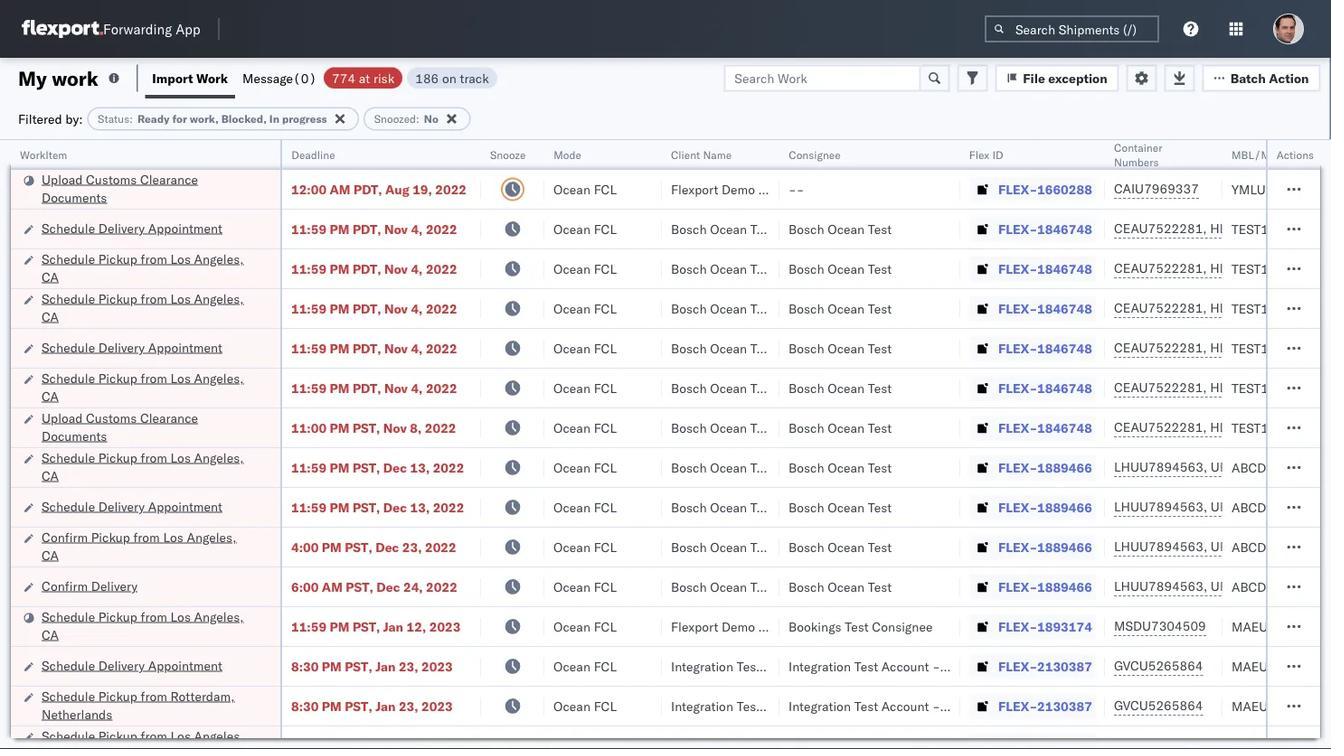 Task type: locate. For each thing, give the bounding box(es) containing it.
demo for bookings
[[722, 619, 755, 635]]

am right 6:00
[[322, 579, 343, 595]]

1 demo from the top
[[722, 181, 755, 197]]

abcdefg784565
[[1232, 460, 1331, 476], [1232, 500, 1331, 516], [1232, 540, 1331, 555], [1232, 579, 1331, 595]]

from for 6th schedule pickup from los angeles, ca button from the top
[[141, 729, 167, 744]]

10 schedule from the top
[[42, 689, 95, 705]]

13, down 8, on the bottom left of page
[[410, 460, 430, 476]]

forwarding app link
[[22, 20, 200, 38]]

2 customs from the top
[[86, 410, 137, 426]]

schedule delivery appointment
[[42, 220, 222, 236], [42, 340, 222, 355], [42, 499, 222, 515], [42, 658, 222, 674]]

5 hlxu6269489, from the top
[[1210, 380, 1303, 396]]

aug
[[385, 181, 409, 197]]

pickup for 4th schedule pickup from los angeles, ca button
[[98, 450, 137, 466]]

0 vertical spatial 23,
[[402, 540, 422, 555]]

confirm
[[42, 530, 88, 545], [42, 578, 88, 594]]

schedule delivery appointment link for 2nd schedule delivery appointment button from the top
[[42, 339, 222, 357]]

numbe
[[1298, 148, 1331, 161]]

6 ca from the top
[[42, 627, 59, 643]]

12 ocean fcl from the top
[[554, 619, 617, 635]]

1 vertical spatial lagerfeld
[[970, 699, 1024, 715]]

flex-1660288 button
[[970, 177, 1096, 202], [970, 177, 1096, 202]]

2023
[[429, 619, 461, 635], [422, 659, 453, 675], [422, 699, 453, 715]]

4 schedule delivery appointment from the top
[[42, 658, 222, 674]]

0 vertical spatial 8:30 pm pst, jan 23, 2023
[[291, 659, 453, 675]]

2 11:59 pm pdt, nov 4, 2022 from the top
[[291, 261, 457, 277]]

pdt, for schedule pickup from los angeles, ca link associated with 3rd schedule pickup from los angeles, ca button from the top
[[353, 380, 381, 396]]

in
[[269, 112, 279, 126]]

1 vertical spatial upload customs clearance documents link
[[42, 409, 257, 445]]

24,
[[403, 579, 423, 595]]

Search Shipments (/) text field
[[985, 15, 1160, 43]]

1 vertical spatial account
[[882, 699, 929, 715]]

2022 for schedule pickup from los angeles, ca link corresponding to 4th schedule pickup from los angeles, ca button
[[433, 460, 464, 476]]

2022 for confirm pickup from los angeles, ca link
[[425, 540, 457, 555]]

1 vertical spatial 11:59 pm pst, dec 13, 2022
[[291, 500, 464, 516]]

upload customs clearance documents for 12:00 am pdt, aug 19, 2022
[[42, 171, 198, 205]]

1 confirm from the top
[[42, 530, 88, 545]]

0 vertical spatial 13,
[[410, 460, 430, 476]]

am for pdt,
[[330, 181, 351, 197]]

demo down 'name'
[[722, 181, 755, 197]]

0 vertical spatial upload
[[42, 171, 83, 187]]

0 vertical spatial maeu9408431
[[1232, 659, 1323, 675]]

upload customs clearance documents button for 12:00 am pdt, aug 19, 2022
[[42, 170, 257, 208]]

4 schedule from the top
[[42, 340, 95, 355]]

los
[[170, 251, 191, 267], [170, 291, 191, 307], [170, 370, 191, 386], [170, 450, 191, 466], [163, 530, 183, 545], [170, 609, 191, 625], [170, 729, 191, 744]]

11:59 pm pst, dec 13, 2022 down 11:00 pm pst, nov 8, 2022 on the bottom left of page
[[291, 460, 464, 476]]

pm
[[330, 221, 350, 237], [330, 261, 350, 277], [330, 301, 350, 317], [330, 341, 350, 356], [330, 380, 350, 396], [330, 420, 350, 436], [330, 460, 350, 476], [330, 500, 350, 516], [322, 540, 342, 555], [330, 619, 350, 635], [322, 659, 342, 675], [322, 699, 342, 715]]

11 flex- from the top
[[999, 579, 1037, 595]]

-
[[789, 181, 797, 197], [797, 181, 804, 197], [933, 659, 940, 675], [933, 699, 940, 715]]

: for snoozed
[[416, 112, 419, 126]]

fcl
[[594, 181, 617, 197], [594, 221, 617, 237], [594, 261, 617, 277], [594, 301, 617, 317], [594, 341, 617, 356], [594, 380, 617, 396], [594, 420, 617, 436], [594, 460, 617, 476], [594, 500, 617, 516], [594, 540, 617, 555], [594, 579, 617, 595], [594, 619, 617, 635], [594, 659, 617, 675], [594, 699, 617, 715]]

1 vertical spatial documents
[[42, 428, 107, 444]]

1 upload from the top
[[42, 171, 83, 187]]

flex-2130387 for schedule pickup from rotterdam, netherlands
[[999, 699, 1092, 715]]

0 vertical spatial upload customs clearance documents
[[42, 171, 198, 205]]

schedule delivery appointment link for 2nd schedule delivery appointment button from the bottom
[[42, 498, 222, 516]]

work
[[196, 70, 228, 86]]

1 vertical spatial flexport demo consignee
[[671, 619, 819, 635]]

upload for 11:00 pm pst, nov 8, 2022
[[42, 410, 83, 426]]

1 vertical spatial upload
[[42, 410, 83, 426]]

pickup for "schedule pickup from rotterdam, netherlands" button
[[98, 689, 137, 705]]

demo
[[722, 181, 755, 197], [722, 619, 755, 635]]

upload customs clearance documents
[[42, 171, 198, 205], [42, 410, 198, 444]]

from inside confirm pickup from los angeles, ca
[[133, 530, 160, 545]]

flexport demo consignee for -
[[671, 181, 819, 197]]

1 vertical spatial confirm
[[42, 578, 88, 594]]

am right 12:00
[[330, 181, 351, 197]]

6 resize handle column header from the left
[[939, 140, 961, 750]]

forwarding app
[[103, 20, 200, 38]]

2 fcl from the top
[[594, 221, 617, 237]]

los inside confirm pickup from los angeles, ca
[[163, 530, 183, 545]]

1 vertical spatial karl
[[944, 699, 967, 715]]

2 vertical spatial 2023
[[422, 699, 453, 715]]

0 vertical spatial lagerfeld
[[970, 659, 1024, 675]]

flex-
[[999, 181, 1037, 197], [999, 221, 1037, 237], [999, 261, 1037, 277], [999, 301, 1037, 317], [999, 341, 1037, 356], [999, 380, 1037, 396], [999, 420, 1037, 436], [999, 460, 1037, 476], [999, 500, 1037, 516], [999, 540, 1037, 555], [999, 579, 1037, 595], [999, 619, 1037, 635], [999, 659, 1037, 675], [999, 699, 1037, 715]]

: left no
[[416, 112, 419, 126]]

11:59 pm pst, dec 13, 2022 up 4:00 pm pst, dec 23, 2022
[[291, 500, 464, 516]]

pst,
[[353, 420, 380, 436], [353, 460, 380, 476], [353, 500, 380, 516], [345, 540, 372, 555], [346, 579, 373, 595], [353, 619, 380, 635], [345, 659, 372, 675], [345, 699, 372, 715]]

6 flex- from the top
[[999, 380, 1037, 396]]

8 11:59 from the top
[[291, 619, 327, 635]]

1 vertical spatial upload customs clearance documents
[[42, 410, 198, 444]]

2 karl from the top
[[944, 699, 967, 715]]

flex-1660288
[[999, 181, 1092, 197]]

4 11:59 pm pdt, nov 4, 2022 from the top
[[291, 341, 457, 356]]

2 8:30 pm pst, jan 23, 2023 from the top
[[291, 699, 453, 715]]

11:59 pm pdt, nov 4, 2022 for schedule pickup from los angeles, ca link associated with 3rd schedule pickup from los angeles, ca button from the top
[[291, 380, 457, 396]]

19,
[[413, 181, 432, 197]]

0 horizontal spatial :
[[130, 112, 133, 126]]

demo left the bookings
[[722, 619, 755, 635]]

1 vertical spatial 8:30 pm pst, jan 23, 2023
[[291, 699, 453, 715]]

ceau7522281,
[[1114, 221, 1207, 237], [1114, 260, 1207, 276], [1114, 300, 1207, 316], [1114, 340, 1207, 356], [1114, 380, 1207, 396], [1114, 420, 1207, 435]]

5 11:59 pm pdt, nov 4, 2022 from the top
[[291, 380, 457, 396]]

2023 for rotterdam,
[[422, 699, 453, 715]]

confirm inside button
[[42, 578, 88, 594]]

2130387
[[1037, 659, 1092, 675], [1037, 699, 1092, 715]]

delivery for 11:59 pm pst, dec 13, 2022
[[98, 499, 145, 515]]

from for confirm pickup from los angeles, ca button
[[133, 530, 160, 545]]

0 vertical spatial documents
[[42, 189, 107, 205]]

8 fcl from the top
[[594, 460, 617, 476]]

upload for 12:00 am pdt, aug 19, 2022
[[42, 171, 83, 187]]

Search Work text field
[[724, 65, 921, 92]]

0 vertical spatial gvcu5265864
[[1114, 658, 1203, 674]]

0 vertical spatial flex-2130387
[[999, 659, 1092, 675]]

account for schedule delivery appointment
[[882, 659, 929, 675]]

2 integration from the top
[[789, 699, 851, 715]]

1 horizontal spatial :
[[416, 112, 419, 126]]

schedule delivery appointment link for 1st schedule delivery appointment button from the top of the page
[[42, 219, 222, 237]]

confirm for confirm delivery
[[42, 578, 88, 594]]

:
[[130, 112, 133, 126], [416, 112, 419, 126]]

ca for schedule pickup from los angeles, ca link associated with 3rd schedule pickup from los angeles, ca button from the top
[[42, 388, 59, 404]]

1 customs from the top
[[86, 171, 137, 187]]

pm for 4th schedule pickup from los angeles, ca button
[[330, 460, 350, 476]]

3 flex-1889466 from the top
[[999, 540, 1092, 555]]

confirm for confirm pickup from los angeles, ca
[[42, 530, 88, 545]]

lagerfeld
[[970, 659, 1024, 675], [970, 699, 1024, 715]]

0 vertical spatial 11:59 pm pst, dec 13, 2022
[[291, 460, 464, 476]]

3 schedule pickup from los angeles, ca button from the top
[[42, 369, 257, 407]]

9 schedule from the top
[[42, 658, 95, 674]]

upload
[[42, 171, 83, 187], [42, 410, 83, 426]]

0 vertical spatial clearance
[[140, 171, 198, 187]]

gvcu5265864 for schedule pickup from rotterdam, netherlands
[[1114, 698, 1203, 714]]

flex-2130387 for schedule delivery appointment
[[999, 659, 1092, 675]]

6 ceau7522281, hlxu6269489, hlxu from the top
[[1114, 420, 1331, 435]]

account for schedule pickup from rotterdam, netherlands
[[882, 699, 929, 715]]

pdt, for schedule pickup from los angeles, ca link related to sixth schedule pickup from los angeles, ca button from the bottom of the page
[[353, 261, 381, 277]]

4 11:59 from the top
[[291, 341, 327, 356]]

1 vertical spatial customs
[[86, 410, 137, 426]]

bookings
[[789, 619, 842, 635]]

7 ca from the top
[[42, 747, 59, 750]]

0 vertical spatial confirm
[[42, 530, 88, 545]]

5 11:59 from the top
[[291, 380, 327, 396]]

resize handle column header for flex id
[[1084, 140, 1105, 750]]

4 schedule pickup from los angeles, ca from the top
[[42, 450, 244, 484]]

: left ready
[[130, 112, 133, 126]]

maeu9408431
[[1232, 659, 1323, 675], [1232, 699, 1323, 715]]

6 1846748 from the top
[[1037, 420, 1092, 436]]

1 upload customs clearance documents button from the top
[[42, 170, 257, 208]]

0 vertical spatial upload customs clearance documents button
[[42, 170, 257, 208]]

resize handle column header for deadline
[[459, 140, 481, 750]]

dec up 4:00 pm pst, dec 23, 2022
[[383, 500, 407, 516]]

1 vertical spatial maeu9408431
[[1232, 699, 1323, 715]]

1 vertical spatial jan
[[376, 659, 396, 675]]

mbl/mawb
[[1232, 148, 1295, 161]]

3 schedule pickup from los angeles, ca link from the top
[[42, 369, 257, 406]]

2 vertical spatial jan
[[376, 699, 396, 715]]

import work button
[[145, 58, 235, 99]]

3 schedule delivery appointment button from the top
[[42, 498, 222, 518]]

2022 for upload customs clearance documents link associated with 11:00 pm pst, nov 8, 2022
[[425, 420, 456, 436]]

3 schedule delivery appointment from the top
[[42, 499, 222, 515]]

appointment
[[148, 220, 222, 236], [148, 340, 222, 355], [148, 499, 222, 515], [148, 658, 222, 674]]

1846748
[[1037, 221, 1092, 237], [1037, 261, 1092, 277], [1037, 301, 1092, 317], [1037, 341, 1092, 356], [1037, 380, 1092, 396], [1037, 420, 1092, 436]]

0 vertical spatial demo
[[722, 181, 755, 197]]

0 vertical spatial 8:30
[[291, 659, 319, 675]]

3 uetu5238478 from the top
[[1211, 539, 1299, 555]]

mode button
[[544, 144, 644, 162]]

1 schedule pickup from los angeles, ca button from the top
[[42, 250, 257, 288]]

2022 for schedule pickup from los angeles, ca link corresponding to 2nd schedule pickup from los angeles, ca button from the top of the page
[[426, 301, 457, 317]]

774 at risk
[[332, 70, 395, 86]]

2 account from the top
[[882, 699, 929, 715]]

customs
[[86, 171, 137, 187], [86, 410, 137, 426]]

2022 for schedule pickup from los angeles, ca link related to sixth schedule pickup from los angeles, ca button from the bottom of the page
[[426, 261, 457, 277]]

integration test account - karl lagerfeld for schedule delivery appointment
[[789, 659, 1024, 675]]

1 hlxu from the top
[[1306, 221, 1331, 237]]

flex-1846748 button
[[970, 217, 1096, 242], [970, 217, 1096, 242], [970, 256, 1096, 282], [970, 256, 1096, 282], [970, 296, 1096, 322], [970, 296, 1096, 322], [970, 336, 1096, 361], [970, 336, 1096, 361], [970, 376, 1096, 401], [970, 376, 1096, 401], [970, 416, 1096, 441], [970, 416, 1096, 441]]

0 vertical spatial karl
[[944, 659, 967, 675]]

2 flex-2130387 from the top
[[999, 699, 1092, 715]]

upload customs clearance documents button
[[42, 170, 257, 208], [42, 409, 257, 447]]

customs for 12:00 am pdt, aug 19, 2022
[[86, 171, 137, 187]]

1 vertical spatial flex-2130387
[[999, 699, 1092, 715]]

0 vertical spatial 2130387
[[1037, 659, 1092, 675]]

3 schedule delivery appointment link from the top
[[42, 498, 222, 516]]

1 vertical spatial clearance
[[140, 410, 198, 426]]

13, up 4:00 pm pst, dec 23, 2022
[[410, 500, 430, 516]]

2022
[[435, 181, 467, 197], [426, 221, 457, 237], [426, 261, 457, 277], [426, 301, 457, 317], [426, 341, 457, 356], [426, 380, 457, 396], [425, 420, 456, 436], [433, 460, 464, 476], [433, 500, 464, 516], [425, 540, 457, 555], [426, 579, 458, 595]]

1 karl from the top
[[944, 659, 967, 675]]

ocean fcl
[[554, 181, 617, 197], [554, 221, 617, 237], [554, 261, 617, 277], [554, 301, 617, 317], [554, 341, 617, 356], [554, 380, 617, 396], [554, 420, 617, 436], [554, 460, 617, 476], [554, 500, 617, 516], [554, 540, 617, 555], [554, 579, 617, 595], [554, 619, 617, 635], [554, 659, 617, 675], [554, 699, 617, 715]]

3 fcl from the top
[[594, 261, 617, 277]]

upload customs clearance documents button for 11:00 pm pst, nov 8, 2022
[[42, 409, 257, 447]]

0 vertical spatial flexport demo consignee
[[671, 181, 819, 197]]

angeles, for 4th schedule pickup from los angeles, ca button
[[194, 450, 244, 466]]

1 gvcu5265864 from the top
[[1114, 658, 1203, 674]]

14 fcl from the top
[[594, 699, 617, 715]]

11 ocean fcl from the top
[[554, 579, 617, 595]]

6:00
[[291, 579, 319, 595]]

9 fcl from the top
[[594, 500, 617, 516]]

1 vertical spatial 13,
[[410, 500, 430, 516]]

consignee button
[[780, 144, 942, 162]]

6 hlxu6269489, from the top
[[1210, 420, 1303, 435]]

4 resize handle column header from the left
[[640, 140, 662, 750]]

clearance
[[140, 171, 198, 187], [140, 410, 198, 426]]

0 vertical spatial integration
[[789, 659, 851, 675]]

flex-1889466
[[999, 460, 1092, 476], [999, 500, 1092, 516], [999, 540, 1092, 555], [999, 579, 1092, 595]]

demo for -
[[722, 181, 755, 197]]

2 flexport demo consignee from the top
[[671, 619, 819, 635]]

lagerfeld for schedule delivery appointment
[[970, 659, 1024, 675]]

schedule pickup from los angeles, ca link for 3rd schedule pickup from los angeles, ca button from the top
[[42, 369, 257, 406]]

pm for "schedule pickup from rotterdam, netherlands" button
[[322, 699, 342, 715]]

2 11:59 pm pst, dec 13, 2022 from the top
[[291, 500, 464, 516]]

1 documents from the top
[[42, 189, 107, 205]]

2 hlxu from the top
[[1306, 260, 1331, 276]]

jan for rotterdam,
[[376, 699, 396, 715]]

clearance for 11:00 pm pst, nov 8, 2022
[[140, 410, 198, 426]]

schedule pickup from los angeles, ca
[[42, 251, 244, 285], [42, 291, 244, 325], [42, 370, 244, 404], [42, 450, 244, 484], [42, 609, 244, 643], [42, 729, 244, 750]]

ymluw2366793
[[1232, 181, 1331, 197]]

23,
[[402, 540, 422, 555], [399, 659, 418, 675], [399, 699, 418, 715]]

pm for 2nd schedule delivery appointment button from the top
[[330, 341, 350, 356]]

6 schedule pickup from los angeles, ca link from the top
[[42, 728, 257, 750]]

consignee
[[789, 148, 841, 161], [759, 181, 819, 197], [759, 619, 819, 635], [872, 619, 933, 635]]

angeles,
[[194, 251, 244, 267], [194, 291, 244, 307], [194, 370, 244, 386], [194, 450, 244, 466], [187, 530, 236, 545], [194, 609, 244, 625], [194, 729, 244, 744]]

4,
[[411, 221, 423, 237], [411, 261, 423, 277], [411, 301, 423, 317], [411, 341, 423, 356], [411, 380, 423, 396]]

ca for schedule pickup from los angeles, ca link corresponding to 2nd schedule pickup from los angeles, ca button from the top of the page
[[42, 309, 59, 325]]

confirm down confirm pickup from los angeles, ca
[[42, 578, 88, 594]]

1 vertical spatial integration test account - karl lagerfeld
[[789, 699, 1024, 715]]

dec left 24,
[[377, 579, 400, 595]]

integration test account - karl lagerfeld
[[789, 659, 1024, 675], [789, 699, 1024, 715]]

1 vertical spatial demo
[[722, 619, 755, 635]]

11:59 pm pdt, nov 4, 2022
[[291, 221, 457, 237], [291, 261, 457, 277], [291, 301, 457, 317], [291, 341, 457, 356], [291, 380, 457, 396]]

7 resize handle column header from the left
[[1084, 140, 1105, 750]]

1 vertical spatial am
[[322, 579, 343, 595]]

los for 4th schedule pickup from los angeles, ca button
[[170, 450, 191, 466]]

1 vertical spatial 2130387
[[1037, 699, 1092, 715]]

upload customs clearance documents link for 12:00 am pdt, aug 19, 2022
[[42, 170, 257, 207]]

gvcu5265864
[[1114, 658, 1203, 674], [1114, 698, 1203, 714]]

2 confirm from the top
[[42, 578, 88, 594]]

ca inside confirm pickup from los angeles, ca
[[42, 548, 59, 563]]

2 clearance from the top
[[140, 410, 198, 426]]

lhuu7894563, uetu5238478
[[1114, 459, 1299, 475], [1114, 499, 1299, 515], [1114, 539, 1299, 555], [1114, 579, 1299, 595]]

1 vertical spatial gvcu5265864
[[1114, 698, 1203, 714]]

3 schedule from the top
[[42, 291, 95, 307]]

1 flexport from the top
[[671, 181, 718, 197]]

flexport
[[671, 181, 718, 197], [671, 619, 718, 635]]

: for status
[[130, 112, 133, 126]]

resize handle column header
[[259, 140, 280, 750], [459, 140, 481, 750], [523, 140, 544, 750], [640, 140, 662, 750], [758, 140, 780, 750], [939, 140, 961, 750], [1084, 140, 1105, 750], [1201, 140, 1223, 750], [1299, 140, 1321, 750]]

0 vertical spatial flexport
[[671, 181, 718, 197]]

lagerfeld for schedule pickup from rotterdam, netherlands
[[970, 699, 1024, 715]]

schedule pickup from los angeles, ca button
[[42, 250, 257, 288], [42, 290, 257, 328], [42, 369, 257, 407], [42, 449, 257, 487], [42, 608, 257, 646], [42, 728, 257, 750]]

confirm up 'confirm delivery'
[[42, 530, 88, 545]]

workitem
[[20, 148, 67, 161]]

5 fcl from the top
[[594, 341, 617, 356]]

los for confirm pickup from los angeles, ca button
[[163, 530, 183, 545]]

2 test123456 from the top
[[1232, 261, 1308, 277]]

confirm inside confirm pickup from los angeles, ca
[[42, 530, 88, 545]]

1889466
[[1037, 460, 1092, 476], [1037, 500, 1092, 516], [1037, 540, 1092, 555], [1037, 579, 1092, 595]]

8:30 for schedule delivery appointment
[[291, 659, 319, 675]]

delivery inside button
[[91, 578, 138, 594]]

1 upload customs clearance documents from the top
[[42, 171, 198, 205]]

1 : from the left
[[130, 112, 133, 126]]

0 vertical spatial account
[[882, 659, 929, 675]]

los for 2nd schedule pickup from los angeles, ca button from the top of the page
[[170, 291, 191, 307]]

1 schedule delivery appointment link from the top
[[42, 219, 222, 237]]

186
[[415, 70, 439, 86]]

los for 2nd schedule pickup from los angeles, ca button from the bottom
[[170, 609, 191, 625]]

8 flex- from the top
[[999, 460, 1037, 476]]

angeles, for 6th schedule pickup from los angeles, ca button from the top
[[194, 729, 244, 744]]

14 flex- from the top
[[999, 699, 1037, 715]]

mbl/mawb numbe button
[[1223, 144, 1331, 162]]

am for pst,
[[322, 579, 343, 595]]

2 flex-1846748 from the top
[[999, 261, 1092, 277]]

0 vertical spatial 2023
[[429, 619, 461, 635]]

1 vertical spatial upload customs clearance documents button
[[42, 409, 257, 447]]

0 vertical spatial am
[[330, 181, 351, 197]]

1 test123456 from the top
[[1232, 221, 1308, 237]]

pickup for 2nd schedule pickup from los angeles, ca button from the top of the page
[[98, 291, 137, 307]]

file
[[1023, 70, 1045, 86]]

8 resize handle column header from the left
[[1201, 140, 1223, 750]]

schedule pickup from los angeles, ca link for 2nd schedule pickup from los angeles, ca button from the bottom
[[42, 608, 257, 644]]

ceau7522281, hlxu6269489, hlxu for schedule pickup from los angeles, ca link related to sixth schedule pickup from los angeles, ca button from the bottom of the page
[[1114, 260, 1331, 276]]

pickup inside confirm pickup from los angeles, ca
[[91, 530, 130, 545]]

1 clearance from the top
[[140, 171, 198, 187]]

flexport demo consignee
[[671, 181, 819, 197], [671, 619, 819, 635]]

3 flex- from the top
[[999, 261, 1037, 277]]

12,
[[407, 619, 426, 635]]

ceau7522281, hlxu6269489, hlxu for schedule pickup from los angeles, ca link associated with 3rd schedule pickup from los angeles, ca button from the top
[[1114, 380, 1331, 396]]

2 vertical spatial 23,
[[399, 699, 418, 715]]

pickup for sixth schedule pickup from los angeles, ca button from the bottom of the page
[[98, 251, 137, 267]]

0 vertical spatial upload customs clearance documents link
[[42, 170, 257, 207]]

1 vertical spatial integration
[[789, 699, 851, 715]]

0 vertical spatial jan
[[383, 619, 404, 635]]

11 schedule from the top
[[42, 729, 95, 744]]

0 vertical spatial customs
[[86, 171, 137, 187]]

11:00 pm pst, nov 8, 2022
[[291, 420, 456, 436]]

1 vertical spatial 8:30
[[291, 699, 319, 715]]

0 vertical spatial integration test account - karl lagerfeld
[[789, 659, 1024, 675]]

12 fcl from the top
[[594, 619, 617, 635]]

netherlands
[[42, 707, 112, 723]]

pickup for 3rd schedule pickup from los angeles, ca button from the top
[[98, 370, 137, 386]]

schedule pickup from los angeles, ca link
[[42, 250, 257, 286], [42, 290, 257, 326], [42, 369, 257, 406], [42, 449, 257, 485], [42, 608, 257, 644], [42, 728, 257, 750]]

upload customs clearance documents link
[[42, 170, 257, 207], [42, 409, 257, 445]]

pickup inside schedule pickup from rotterdam, netherlands
[[98, 689, 137, 705]]

from inside schedule pickup from rotterdam, netherlands
[[141, 689, 167, 705]]

progress
[[282, 112, 327, 126]]

import work
[[152, 70, 228, 86]]

from for 2nd schedule pickup from los angeles, ca button from the top of the page
[[141, 291, 167, 307]]

angeles, inside confirm pickup from los angeles, ca
[[187, 530, 236, 545]]

1 vertical spatial flexport
[[671, 619, 718, 635]]

resize handle column header for mode
[[640, 140, 662, 750]]

2 lhuu7894563, from the top
[[1114, 499, 1208, 515]]



Task type: describe. For each thing, give the bounding box(es) containing it.
3 lhuu7894563, from the top
[[1114, 539, 1208, 555]]

schedule pickup from los angeles, ca link for sixth schedule pickup from los angeles, ca button from the bottom of the page
[[42, 250, 257, 286]]

client name button
[[662, 144, 762, 162]]

8:30 for schedule pickup from rotterdam, netherlands
[[291, 699, 319, 715]]

2 schedule delivery appointment from the top
[[42, 340, 222, 355]]

my work
[[18, 66, 98, 90]]

1 11:59 from the top
[[291, 221, 327, 237]]

flex id button
[[961, 144, 1087, 162]]

5 4, from the top
[[411, 380, 423, 396]]

4 flex-1889466 from the top
[[999, 579, 1092, 595]]

4 ceau7522281, hlxu6269489, hlxu from the top
[[1114, 340, 1331, 356]]

msdu7304509
[[1114, 619, 1206, 634]]

ceau7522281, hlxu6269489, hlxu for schedule pickup from los angeles, ca link corresponding to 2nd schedule pickup from los angeles, ca button from the top of the page
[[1114, 300, 1331, 316]]

deadline
[[291, 148, 335, 161]]

5 schedule pickup from los angeles, ca button from the top
[[42, 608, 257, 646]]

2 flex- from the top
[[999, 221, 1037, 237]]

2022 for schedule pickup from los angeles, ca link associated with 3rd schedule pickup from los angeles, ca button from the top
[[426, 380, 457, 396]]

work
[[52, 66, 98, 90]]

2 schedule from the top
[[42, 251, 95, 267]]

11:59 pm pst, jan 12, 2023
[[291, 619, 461, 635]]

7 flex- from the top
[[999, 420, 1037, 436]]

flex id
[[970, 148, 1004, 161]]

dec up 6:00 am pst, dec 24, 2022
[[376, 540, 399, 555]]

delivery for 6:00 am pst, dec 24, 2022
[[91, 578, 138, 594]]

9 flex- from the top
[[999, 500, 1037, 516]]

at
[[359, 70, 370, 86]]

angeles, for 3rd schedule pickup from los angeles, ca button from the top
[[194, 370, 244, 386]]

3 hlxu6269489, from the top
[[1210, 300, 1303, 316]]

1 lhuu7894563, uetu5238478 from the top
[[1114, 459, 1299, 475]]

message (0)
[[242, 70, 317, 86]]

6:00 am pst, dec 24, 2022
[[291, 579, 458, 595]]

name
[[703, 148, 732, 161]]

jan for los
[[383, 619, 404, 635]]

from for 4th schedule pickup from los angeles, ca button
[[141, 450, 167, 466]]

11 fcl from the top
[[594, 579, 617, 595]]

6 schedule pickup from los angeles, ca from the top
[[42, 729, 244, 750]]

from for 2nd schedule pickup from los angeles, ca button from the bottom
[[141, 609, 167, 625]]

8 ocean fcl from the top
[[554, 460, 617, 476]]

1 vertical spatial 23,
[[399, 659, 418, 675]]

integration for schedule delivery appointment
[[789, 659, 851, 675]]

by:
[[65, 111, 83, 127]]

integration for schedule pickup from rotterdam, netherlands
[[789, 699, 851, 715]]

9 ocean fcl from the top
[[554, 500, 617, 516]]

3 schedule pickup from los angeles, ca from the top
[[42, 370, 244, 404]]

8,
[[410, 420, 422, 436]]

pm for sixth schedule pickup from los angeles, ca button from the bottom of the page
[[330, 261, 350, 277]]

mbl/mawb numbe
[[1232, 148, 1331, 161]]

confirm delivery link
[[42, 577, 138, 596]]

track
[[460, 70, 489, 86]]

1 schedule delivery appointment from the top
[[42, 220, 222, 236]]

client name
[[671, 148, 732, 161]]

snoozed
[[374, 112, 416, 126]]

on
[[442, 70, 457, 86]]

2 13, from the top
[[410, 500, 430, 516]]

1660288
[[1037, 181, 1092, 197]]

documents for 12:00
[[42, 189, 107, 205]]

my
[[18, 66, 47, 90]]

1 vertical spatial 2023
[[422, 659, 453, 675]]

snooze
[[490, 148, 526, 161]]

2 hlxu6269489, from the top
[[1210, 260, 1303, 276]]

delivery for 11:59 pm pdt, nov 4, 2022
[[98, 220, 145, 236]]

6 11:59 from the top
[[291, 460, 327, 476]]

8 schedule from the top
[[42, 609, 95, 625]]

documents for 11:00
[[42, 428, 107, 444]]

from for "schedule pickup from rotterdam, netherlands" button
[[141, 689, 167, 705]]

schedule delivery appointment link for 1st schedule delivery appointment button from the bottom of the page
[[42, 657, 222, 675]]

ca for schedule pickup from los angeles, ca link related to sixth schedule pickup from los angeles, ca button from the bottom of the page
[[42, 269, 59, 285]]

pm for 3rd schedule pickup from los angeles, ca button from the top
[[330, 380, 350, 396]]

4 schedule delivery appointment button from the top
[[42, 657, 222, 677]]

5 hlxu from the top
[[1306, 380, 1331, 396]]

filtered by:
[[18, 111, 83, 127]]

7 fcl from the top
[[594, 420, 617, 436]]

customs for 11:00 pm pst, nov 8, 2022
[[86, 410, 137, 426]]

exception
[[1048, 70, 1108, 86]]

confirm pickup from los angeles, ca link
[[42, 529, 257, 565]]

1 11:59 pm pdt, nov 4, 2022 from the top
[[291, 221, 457, 237]]

id
[[993, 148, 1004, 161]]

schedule pickup from rotterdam, netherlands button
[[42, 688, 257, 726]]

ca for 2nd schedule pickup from los angeles, ca button from the bottom's schedule pickup from los angeles, ca link
[[42, 627, 59, 643]]

confirm pickup from los angeles, ca button
[[42, 529, 257, 567]]

flexport demo consignee for bookings
[[671, 619, 819, 635]]

status : ready for work, blocked, in progress
[[98, 112, 327, 126]]

4 4, from the top
[[411, 341, 423, 356]]

container
[[1114, 141, 1163, 154]]

los for 3rd schedule pickup from los angeles, ca button from the top
[[170, 370, 191, 386]]

2 lhuu7894563, uetu5238478 from the top
[[1114, 499, 1299, 515]]

workitem button
[[11, 144, 262, 162]]

1 uetu5238478 from the top
[[1211, 459, 1299, 475]]

pm for confirm pickup from los angeles, ca button
[[322, 540, 342, 555]]

pm for 2nd schedule pickup from los angeles, ca button from the bottom
[[330, 619, 350, 635]]

angeles, for 2nd schedule pickup from los angeles, ca button from the top of the page
[[194, 291, 244, 307]]

actions
[[1277, 148, 1315, 161]]

2022 for upload customs clearance documents link related to 12:00 am pdt, aug 19, 2022
[[435, 181, 467, 197]]

pm for 2nd schedule pickup from los angeles, ca button from the top of the page
[[330, 301, 350, 317]]

forwarding
[[103, 20, 172, 38]]

4 uetu5238478 from the top
[[1211, 579, 1299, 595]]

3 hlxu from the top
[[1306, 300, 1331, 316]]

for
[[172, 112, 187, 126]]

consignee inside button
[[789, 148, 841, 161]]

resize handle column header for client name
[[758, 140, 780, 750]]

4 ocean fcl from the top
[[554, 301, 617, 317]]

6 schedule from the top
[[42, 450, 95, 466]]

4 fcl from the top
[[594, 301, 617, 317]]

1 ceau7522281, from the top
[[1114, 221, 1207, 237]]

ca for 6th schedule pickup from los angeles, ca button from the top's schedule pickup from los angeles, ca link
[[42, 747, 59, 750]]

blocked,
[[221, 112, 267, 126]]

maeu9736123
[[1232, 619, 1323, 635]]

client
[[671, 148, 700, 161]]

2 ceau7522281, from the top
[[1114, 260, 1207, 276]]

2 schedule delivery appointment button from the top
[[42, 339, 222, 359]]

2 1846748 from the top
[[1037, 261, 1092, 277]]

6 test123456 from the top
[[1232, 420, 1308, 436]]

12:00
[[291, 181, 327, 197]]

3 flex-1846748 from the top
[[999, 301, 1092, 317]]

2 flex-1889466 from the top
[[999, 500, 1092, 516]]

4 hlxu from the top
[[1306, 340, 1331, 356]]

6 hlxu from the top
[[1306, 420, 1331, 435]]

batch action button
[[1203, 65, 1321, 92]]

gvcu5265864 for schedule delivery appointment
[[1114, 658, 1203, 674]]

4 lhuu7894563, uetu5238478 from the top
[[1114, 579, 1299, 595]]

11:00
[[291, 420, 327, 436]]

4 abcdefg784565 from the top
[[1232, 579, 1331, 595]]

container numbers button
[[1105, 137, 1205, 169]]

2 abcdefg784565 from the top
[[1232, 500, 1331, 516]]

3 ocean fcl from the top
[[554, 261, 617, 277]]

4:00
[[291, 540, 319, 555]]

10 flex- from the top
[[999, 540, 1037, 555]]

12:00 am pdt, aug 19, 2022
[[291, 181, 467, 197]]

dec down 11:00 pm pst, nov 8, 2022 on the bottom left of page
[[383, 460, 407, 476]]

deadline button
[[282, 144, 463, 162]]

confirm pickup from los angeles, ca
[[42, 530, 236, 563]]

3 abcdefg784565 from the top
[[1232, 540, 1331, 555]]

2 schedule pickup from los angeles, ca button from the top
[[42, 290, 257, 328]]

upload customs clearance documents link for 11:00 pm pst, nov 8, 2022
[[42, 409, 257, 445]]

4 hlxu6269489, from the top
[[1210, 340, 1303, 356]]

2 ocean fcl from the top
[[554, 221, 617, 237]]

3 1846748 from the top
[[1037, 301, 1092, 317]]

1 4, from the top
[[411, 221, 423, 237]]

risk
[[373, 70, 395, 86]]

7 schedule from the top
[[42, 499, 95, 515]]

13 fcl from the top
[[594, 659, 617, 675]]

2023 for los
[[429, 619, 461, 635]]

bookings test consignee
[[789, 619, 933, 635]]

1 1846748 from the top
[[1037, 221, 1092, 237]]

6 flex-1846748 from the top
[[999, 420, 1092, 436]]

angeles, for 2nd schedule pickup from los angeles, ca button from the bottom
[[194, 609, 244, 625]]

confirm delivery button
[[42, 577, 138, 597]]

11:59 pm pdt, nov 4, 2022 for schedule pickup from los angeles, ca link corresponding to 2nd schedule pickup from los angeles, ca button from the top of the page
[[291, 301, 457, 317]]

schedule inside schedule pickup from rotterdam, netherlands
[[42, 689, 95, 705]]

10 fcl from the top
[[594, 540, 617, 555]]

schedule pickup from los angeles, ca link for 2nd schedule pickup from los angeles, ca button from the top of the page
[[42, 290, 257, 326]]

4 test123456 from the top
[[1232, 341, 1308, 356]]

1 ocean fcl from the top
[[554, 181, 617, 197]]

3 11:59 from the top
[[291, 301, 327, 317]]

batch action
[[1231, 70, 1309, 86]]

186 on track
[[415, 70, 489, 86]]

ca for schedule pickup from los angeles, ca link corresponding to 4th schedule pickup from los angeles, ca button
[[42, 468, 59, 484]]

3 appointment from the top
[[148, 499, 222, 515]]

integration test account - karl lagerfeld for schedule pickup from rotterdam, netherlands
[[789, 699, 1024, 715]]

7 ocean fcl from the top
[[554, 420, 617, 436]]

snoozed : no
[[374, 112, 439, 126]]

schedule pickup from rotterdam, netherlands link
[[42, 688, 257, 724]]

resize handle column header for consignee
[[939, 140, 961, 750]]

1 schedule from the top
[[42, 220, 95, 236]]

upload customs clearance documents for 11:00 pm pst, nov 8, 2022
[[42, 410, 198, 444]]

clearance for 12:00 am pdt, aug 19, 2022
[[140, 171, 198, 187]]

23, for los
[[402, 540, 422, 555]]

3 resize handle column header from the left
[[523, 140, 544, 750]]

import
[[152, 70, 193, 86]]

schedule pickup from los angeles, ca link for 6th schedule pickup from los angeles, ca button from the top
[[42, 728, 257, 750]]

1 schedule pickup from los angeles, ca from the top
[[42, 251, 244, 285]]

2022 for schedule delivery appointment link for 2nd schedule delivery appointment button from the top
[[426, 341, 457, 356]]

from for sixth schedule pickup from los angeles, ca button from the bottom of the page
[[141, 251, 167, 267]]

4:00 pm pst, dec 23, 2022
[[291, 540, 457, 555]]

angeles, for confirm pickup from los angeles, ca button
[[187, 530, 236, 545]]

flex-1893174
[[999, 619, 1092, 635]]

work,
[[190, 112, 219, 126]]

5 ocean fcl from the top
[[554, 341, 617, 356]]

--
[[789, 181, 804, 197]]

resize handle column header for container numbers
[[1201, 140, 1223, 750]]

ceau7522281, hlxu6269489, hlxu for upload customs clearance documents link associated with 11:00 pm pst, nov 8, 2022
[[1114, 420, 1331, 435]]

rotterdam,
[[170, 689, 235, 705]]

6 fcl from the top
[[594, 380, 617, 396]]

4 1846748 from the top
[[1037, 341, 1092, 356]]

flexport for --
[[671, 181, 718, 197]]

numbers
[[1114, 155, 1159, 169]]

flexport. image
[[22, 20, 103, 38]]

pm for 1st schedule delivery appointment button from the bottom of the page
[[322, 659, 342, 675]]

schedule pickup from los angeles, ca link for 4th schedule pickup from los angeles, ca button
[[42, 449, 257, 485]]

1 hlxu6269489, from the top
[[1210, 221, 1303, 237]]

action
[[1269, 70, 1309, 86]]

container numbers
[[1114, 141, 1163, 169]]

4 flex-1846748 from the top
[[999, 341, 1092, 356]]

12 flex- from the top
[[999, 619, 1037, 635]]

flex
[[970, 148, 990, 161]]

23, for rotterdam,
[[399, 699, 418, 715]]

8:30 pm pst, jan 23, 2023 for schedule pickup from rotterdam, netherlands
[[291, 699, 453, 715]]

3 4, from the top
[[411, 301, 423, 317]]

schedule pickup from rotterdam, netherlands
[[42, 689, 235, 723]]

no
[[424, 112, 439, 126]]

flexport for bookings test consignee
[[671, 619, 718, 635]]

13 ocean fcl from the top
[[554, 659, 617, 675]]

pickup for 6th schedule pickup from los angeles, ca button from the top
[[98, 729, 137, 744]]

ready
[[137, 112, 170, 126]]

karl for schedule pickup from rotterdam, netherlands
[[944, 699, 967, 715]]

batch
[[1231, 70, 1266, 86]]

confirm delivery
[[42, 578, 138, 594]]

caiu7969337
[[1114, 181, 1199, 197]]

6 schedule pickup from los angeles, ca button from the top
[[42, 728, 257, 750]]

pdt, for upload customs clearance documents link related to 12:00 am pdt, aug 19, 2022
[[354, 181, 382, 197]]

2130387 for schedule delivery appointment
[[1037, 659, 1092, 675]]

app
[[176, 20, 200, 38]]

4 lhuu7894563, from the top
[[1114, 579, 1208, 595]]

file exception
[[1023, 70, 1108, 86]]

los for sixth schedule pickup from los angeles, ca button from the bottom of the page
[[170, 251, 191, 267]]

1 flex-1846748 from the top
[[999, 221, 1092, 237]]

status
[[98, 112, 130, 126]]

5 schedule from the top
[[42, 370, 95, 386]]

los for 6th schedule pickup from los angeles, ca button from the top
[[170, 729, 191, 744]]

1 13, from the top
[[410, 460, 430, 476]]

3 ceau7522281, from the top
[[1114, 300, 1207, 316]]

mode
[[554, 148, 581, 161]]

filtered
[[18, 111, 62, 127]]

angeles, for sixth schedule pickup from los angeles, ca button from the bottom of the page
[[194, 251, 244, 267]]

14 ocean fcl from the top
[[554, 699, 617, 715]]

1893174
[[1037, 619, 1092, 635]]

pickup for confirm pickup from los angeles, ca button
[[91, 530, 130, 545]]

maeu9408431 for schedule pickup from rotterdam, netherlands
[[1232, 699, 1323, 715]]

774
[[332, 70, 356, 86]]

2 schedule pickup from los angeles, ca from the top
[[42, 291, 244, 325]]



Task type: vqa. For each thing, say whether or not it's contained in the screenshot.
"Lhuu7894563" in the schedule pickup from los angeles, ca lhuu7894563
no



